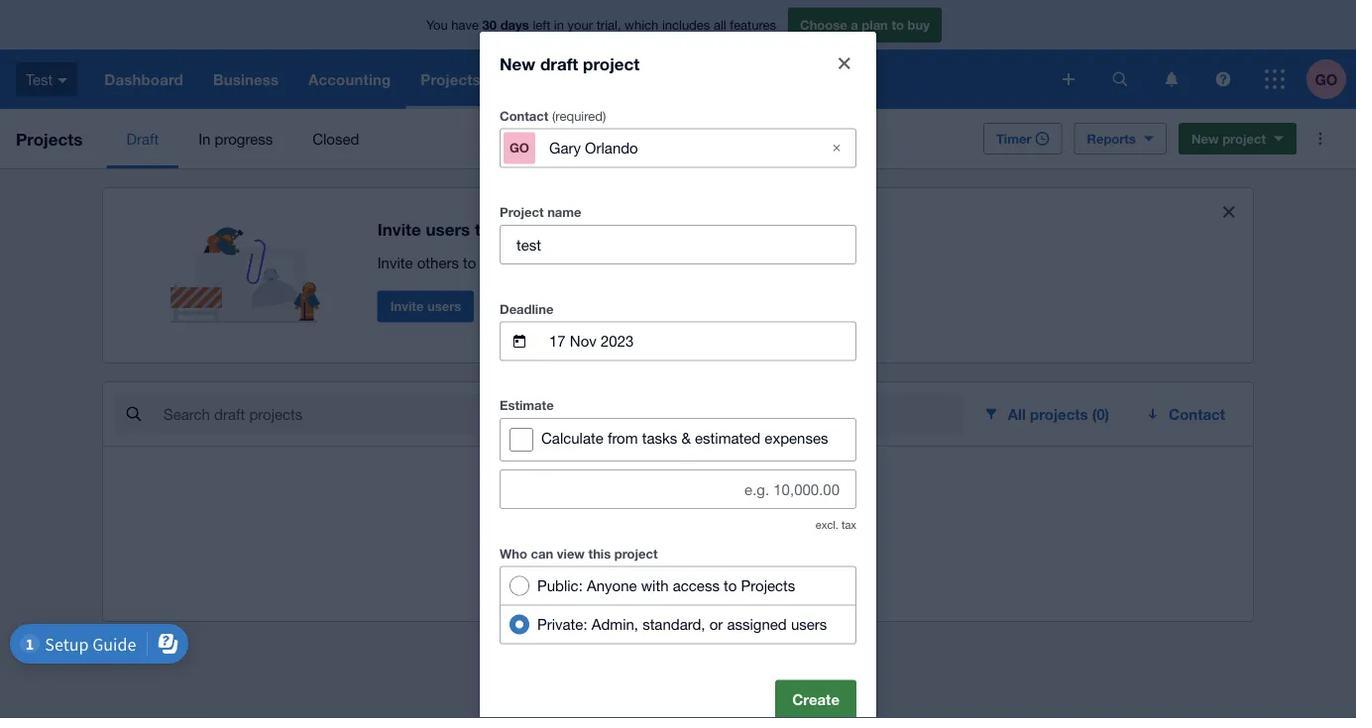 Task type: vqa. For each thing, say whether or not it's contained in the screenshot.
Who
yes



Task type: describe. For each thing, give the bounding box(es) containing it.
0 horizontal spatial projects
[[680, 534, 746, 554]]

trial,
[[597, 17, 621, 32]]

buy
[[908, 17, 930, 32]]

project name
[[500, 204, 582, 220]]

contact button
[[1133, 395, 1241, 434]]

plan
[[862, 17, 888, 32]]

0 horizontal spatial svg image
[[1063, 73, 1075, 85]]

admin,
[[592, 616, 638, 633]]

reports
[[1087, 131, 1136, 146]]

2 and from the left
[[643, 254, 668, 272]]

roles
[[796, 254, 828, 272]]

you
[[426, 17, 448, 32]]

this
[[588, 546, 611, 561]]

2 horizontal spatial svg image
[[1265, 69, 1285, 89]]

go inside 'new draft project' dialog
[[510, 140, 529, 155]]

projects inside popup button
[[1030, 405, 1088, 423]]

your
[[568, 17, 593, 32]]

public:
[[537, 577, 583, 595]]

&
[[681, 429, 691, 446]]

new project button
[[1179, 123, 1297, 155]]

can
[[531, 546, 553, 561]]

who can view this project
[[500, 546, 658, 561]]

navigation inside go banner
[[89, 50, 1049, 109]]

a
[[851, 17, 858, 32]]

assign
[[596, 254, 639, 272]]

you have 30 days left in your trial, which includes all features
[[426, 17, 776, 32]]

to inside go banner
[[892, 17, 904, 32]]

e.g. 10,000.00 field
[[501, 471, 856, 508]]

invite others to use projects and assign and manage their user roles
[[377, 254, 828, 272]]

0 vertical spatial project
[[583, 53, 640, 73]]

test button
[[0, 50, 89, 109]]

new draft project
[[500, 53, 640, 73]]

project inside new project popup button
[[1223, 131, 1266, 146]]

no
[[610, 534, 633, 554]]

left
[[533, 17, 550, 32]]

estimate
[[500, 398, 554, 413]]

choose
[[800, 17, 847, 32]]

create button
[[775, 680, 857, 719]]

assigned
[[727, 616, 787, 633]]

excl.
[[816, 519, 839, 532]]

choose a plan to buy
[[800, 17, 930, 32]]

30
[[482, 17, 497, 32]]

timer button
[[983, 123, 1062, 155]]

in progress
[[198, 130, 273, 147]]

2 vertical spatial project
[[614, 546, 658, 561]]

1 horizontal spatial svg image
[[1113, 72, 1128, 87]]

(0)
[[1092, 405, 1109, 423]]

new for new draft project
[[500, 53, 536, 73]]

anyone
[[587, 577, 637, 595]]

all projects (0)
[[1008, 405, 1109, 423]]

invite users to projects image
[[171, 204, 330, 323]]

users for invite users to projects
[[426, 220, 470, 240]]

tasks
[[642, 429, 677, 446]]

close button
[[825, 43, 864, 83]]

go inside popup button
[[1315, 70, 1338, 88]]

draft for no
[[637, 534, 676, 554]]

contact for contact (required)
[[500, 108, 549, 123]]

create
[[792, 691, 840, 709]]

test
[[26, 71, 53, 88]]

calculate
[[541, 429, 604, 446]]

(required)
[[552, 108, 606, 123]]

group inside 'new draft project' dialog
[[500, 566, 857, 645]]

invite users
[[390, 299, 461, 314]]

user
[[763, 254, 792, 272]]

access
[[673, 577, 720, 595]]

close image
[[839, 57, 851, 69]]

public: anyone with access to projects
[[537, 577, 795, 595]]

contact for contact
[[1169, 405, 1225, 423]]

svg image inside test popup button
[[58, 78, 68, 83]]

Search draft projects search field
[[162, 396, 962, 433]]

days
[[500, 17, 529, 32]]

closed link
[[293, 109, 379, 169]]

excl. tax
[[816, 519, 857, 532]]

draft
[[126, 130, 159, 147]]

projects inside group
[[741, 577, 795, 595]]

standard,
[[643, 616, 705, 633]]

progress
[[215, 130, 273, 147]]



Task type: locate. For each thing, give the bounding box(es) containing it.
to inside 'new draft project' dialog
[[724, 577, 737, 595]]

1 vertical spatial projects
[[680, 534, 746, 554]]

in
[[198, 130, 211, 147]]

and
[[567, 254, 592, 272], [643, 254, 668, 272]]

users inside 'new draft project' dialog
[[791, 616, 827, 633]]

new
[[500, 53, 536, 73], [1191, 131, 1219, 146]]

Project name field
[[501, 226, 856, 263]]

new inside popup button
[[1191, 131, 1219, 146]]

projects right the "use"
[[508, 254, 562, 272]]

no draft projects
[[610, 534, 746, 554]]

to up the "use"
[[475, 220, 491, 240]]

go banner
[[0, 0, 1356, 109]]

new down days
[[500, 53, 536, 73]]

to left buy
[[892, 17, 904, 32]]

navigation
[[89, 50, 1049, 109]]

have
[[451, 17, 479, 32]]

1 and from the left
[[567, 254, 592, 272]]

new inside dialog
[[500, 53, 536, 73]]

invite for invite users
[[390, 299, 424, 314]]

0 vertical spatial draft
[[540, 53, 578, 73]]

contact inside 'new draft project' dialog
[[500, 108, 549, 123]]

or
[[709, 616, 723, 633]]

project
[[583, 53, 640, 73], [1223, 131, 1266, 146], [614, 546, 658, 561]]

new project
[[1191, 131, 1266, 146]]

svg image
[[1265, 69, 1285, 89], [1216, 72, 1231, 87], [58, 78, 68, 83]]

features
[[730, 17, 776, 32]]

1 vertical spatial new
[[1191, 131, 1219, 146]]

new right reports popup button in the right of the page
[[1191, 131, 1219, 146]]

projects
[[16, 129, 83, 149], [496, 220, 563, 240], [508, 254, 562, 272], [741, 577, 795, 595]]

invite users link
[[377, 291, 474, 323]]

new draft project dialog
[[480, 31, 876, 719]]

users up others on the left top of the page
[[426, 220, 470, 240]]

projects up the "use"
[[496, 220, 563, 240]]

0 horizontal spatial go
[[510, 140, 529, 155]]

1 horizontal spatial draft
[[637, 534, 676, 554]]

0 horizontal spatial draft
[[540, 53, 578, 73]]

to
[[892, 17, 904, 32], [475, 220, 491, 240], [463, 254, 476, 272], [724, 577, 737, 595]]

contact inside popup button
[[1169, 405, 1225, 423]]

projects up assigned
[[741, 577, 795, 595]]

2 horizontal spatial svg image
[[1165, 72, 1178, 87]]

svg image right 'test'
[[58, 78, 68, 83]]

projects
[[1030, 405, 1088, 423], [680, 534, 746, 554]]

tax
[[842, 519, 857, 532]]

1 vertical spatial invite
[[377, 254, 413, 272]]

contact left (required)
[[500, 108, 549, 123]]

invite left others on the left top of the page
[[377, 254, 413, 272]]

projects down test popup button
[[16, 129, 83, 149]]

new for new project
[[1191, 131, 1219, 146]]

name
[[547, 204, 582, 220]]

in progress link
[[179, 109, 293, 169]]

go
[[1315, 70, 1338, 88], [510, 140, 529, 155]]

calculate from tasks & estimated expenses
[[541, 429, 828, 446]]

0 horizontal spatial and
[[567, 254, 592, 272]]

1 horizontal spatial and
[[643, 254, 668, 272]]

0 horizontal spatial svg image
[[58, 78, 68, 83]]

0 vertical spatial users
[[426, 220, 470, 240]]

clear image
[[817, 128, 857, 168]]

users
[[426, 220, 470, 240], [427, 299, 461, 314], [791, 616, 827, 633]]

and left assign
[[567, 254, 592, 272]]

invite for invite users to projects
[[377, 220, 421, 240]]

group
[[500, 566, 857, 645]]

draft inside dialog
[[540, 53, 578, 73]]

timer
[[996, 131, 1032, 146]]

1 horizontal spatial projects
[[1030, 405, 1088, 423]]

1 horizontal spatial svg image
[[1216, 72, 1231, 87]]

0 vertical spatial go
[[1315, 70, 1338, 88]]

1 horizontal spatial new
[[1191, 131, 1219, 146]]

0 vertical spatial invite
[[377, 220, 421, 240]]

who
[[500, 546, 527, 561]]

svg image up new project
[[1216, 72, 1231, 87]]

manage
[[672, 254, 726, 272]]

0 horizontal spatial contact
[[500, 108, 549, 123]]

expenses
[[765, 429, 828, 446]]

2 vertical spatial invite
[[390, 299, 424, 314]]

their
[[730, 254, 759, 272]]

group containing public: anyone with access to projects
[[500, 566, 857, 645]]

in
[[554, 17, 564, 32]]

reports button
[[1074, 123, 1167, 155]]

contact
[[500, 108, 549, 123], [1169, 405, 1225, 423]]

and right assign
[[643, 254, 668, 272]]

1 vertical spatial project
[[1223, 131, 1266, 146]]

contact (required)
[[500, 108, 606, 123]]

svg image left go popup button
[[1265, 69, 1285, 89]]

Find or create a contact field
[[547, 129, 809, 167]]

all
[[714, 17, 726, 32]]

from
[[608, 429, 638, 446]]

invite
[[377, 220, 421, 240], [377, 254, 413, 272], [390, 299, 424, 314]]

projects left "(0)"
[[1030, 405, 1088, 423]]

1 vertical spatial go
[[510, 140, 529, 155]]

users down others on the left top of the page
[[427, 299, 461, 314]]

1 horizontal spatial contact
[[1169, 405, 1225, 423]]

invite for invite others to use projects and assign and manage their user roles
[[377, 254, 413, 272]]

svg image
[[1113, 72, 1128, 87], [1165, 72, 1178, 87], [1063, 73, 1075, 85]]

closed
[[312, 130, 359, 147]]

0 vertical spatial projects
[[1030, 405, 1088, 423]]

others
[[417, 254, 459, 272]]

private:
[[537, 616, 587, 633]]

invite down others on the left top of the page
[[390, 299, 424, 314]]

view
[[557, 546, 585, 561]]

users inside invite users link
[[427, 299, 461, 314]]

which
[[625, 17, 659, 32]]

Deadline field
[[547, 322, 856, 360]]

projects up "access"
[[680, 534, 746, 554]]

users for invite users
[[427, 299, 461, 314]]

private: admin, standard, or assigned users
[[537, 616, 827, 633]]

draft right no in the bottom left of the page
[[637, 534, 676, 554]]

1 vertical spatial users
[[427, 299, 461, 314]]

invite users to projects
[[377, 220, 563, 240]]

go button
[[1307, 50, 1356, 109]]

with
[[641, 577, 669, 595]]

to left the "use"
[[463, 254, 476, 272]]

2 vertical spatial users
[[791, 616, 827, 633]]

to right "access"
[[724, 577, 737, 595]]

use
[[480, 254, 504, 272]]

includes
[[662, 17, 710, 32]]

1 horizontal spatial go
[[1315, 70, 1338, 88]]

draft down in
[[540, 53, 578, 73]]

draft link
[[106, 109, 179, 169]]

1 vertical spatial contact
[[1169, 405, 1225, 423]]

users right assigned
[[791, 616, 827, 633]]

contact right "(0)"
[[1169, 405, 1225, 423]]

deadline
[[500, 301, 554, 316]]

0 vertical spatial new
[[500, 53, 536, 73]]

1 vertical spatial draft
[[637, 534, 676, 554]]

all projects (0) button
[[970, 395, 1125, 434]]

draft
[[540, 53, 578, 73], [637, 534, 676, 554]]

0 vertical spatial contact
[[500, 108, 549, 123]]

draft for new
[[540, 53, 578, 73]]

all
[[1008, 405, 1026, 423]]

0 horizontal spatial new
[[500, 53, 536, 73]]

estimated
[[695, 429, 761, 446]]

project
[[500, 204, 544, 220]]

invite up others on the left top of the page
[[377, 220, 421, 240]]



